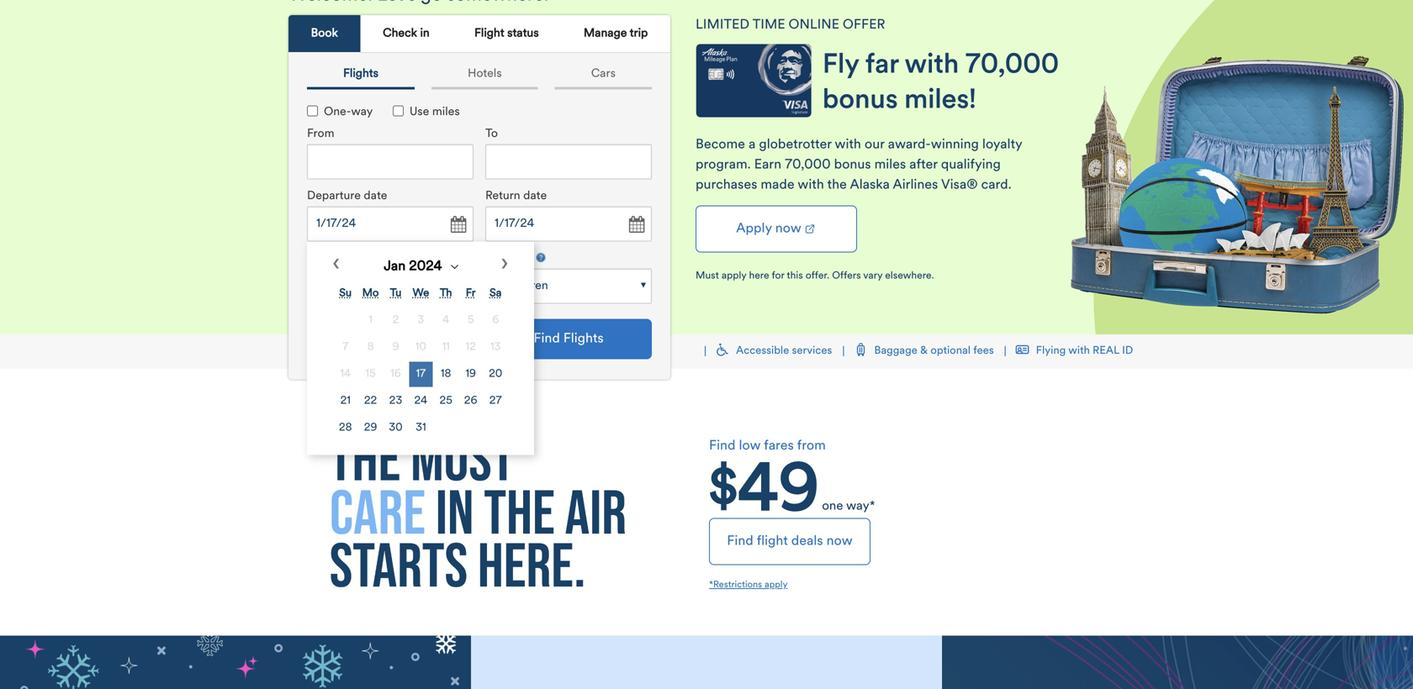 Task type: describe. For each thing, give the bounding box(es) containing it.
in
[[420, 28, 430, 40]]

Departure date text field
[[307, 206, 474, 242]]

grid inside form
[[332, 280, 509, 443]]

row containing 1
[[334, 308, 507, 333]]

options
[[362, 319, 402, 331]]

17
[[416, 369, 426, 380]]

departure
[[307, 190, 361, 202]]

vary
[[863, 271, 883, 281]]

15
[[365, 369, 376, 380]]

20 cell
[[484, 362, 507, 387]]

offers
[[832, 271, 861, 281]]

manage
[[584, 28, 627, 40]]

flights link
[[307, 62, 415, 89]]

31
[[416, 423, 426, 434]]

trip
[[630, 28, 648, 40]]

fares
[[764, 440, 794, 453]]

find
[[709, 440, 736, 453]]

cars link
[[555, 62, 652, 89]]

10
[[415, 342, 426, 353]]

check
[[383, 28, 417, 40]]

9 cell
[[384, 335, 407, 360]]

2 open datepicker image from the left
[[624, 213, 648, 237]]

3
[[418, 315, 424, 326]]

15 cell
[[359, 362, 382, 387]]

18
[[441, 369, 451, 380]]

alaska airlines credit card. image
[[696, 44, 812, 126]]

tu
[[390, 288, 402, 299]]

to
[[485, 128, 498, 140]]

flight status
[[474, 28, 539, 40]]

from
[[307, 128, 334, 140]]

1
[[369, 315, 373, 326]]

award-
[[888, 138, 931, 152]]

the most care in the air starts here. element
[[289, 437, 667, 588]]

visa®
[[941, 179, 978, 192]]

fr
[[466, 288, 476, 299]]

31 cell
[[409, 416, 433, 441]]

24 cell
[[409, 389, 433, 414]]

a
[[749, 138, 756, 152]]

offer
[[843, 19, 885, 32]]

flights
[[343, 68, 378, 80]]

purchases
[[696, 179, 757, 192]]

16 cell
[[384, 362, 407, 387]]

manage trip
[[584, 28, 648, 40]]

code
[[393, 351, 420, 363]]

all
[[307, 319, 321, 331]]

date for departure date
[[364, 190, 387, 202]]

hotels
[[468, 68, 502, 80]]

all search options use discount or companion fare code
[[307, 319, 420, 363]]

search
[[324, 319, 359, 331]]

4
[[443, 315, 449, 326]]

row containing 14
[[334, 362, 507, 387]]

earn
[[754, 158, 782, 172]]

16
[[390, 369, 401, 380]]

time
[[752, 19, 785, 32]]

airlines
[[893, 179, 938, 192]]

flight status link
[[452, 15, 561, 53]]

we
[[413, 288, 429, 299]]

companion
[[307, 351, 366, 363]]

one-
[[324, 106, 351, 118]]

the
[[827, 179, 847, 192]]

0 horizontal spatial with
[[798, 179, 824, 192]]

program.
[[696, 158, 751, 172]]

su
[[339, 288, 352, 299]]

or
[[378, 339, 389, 351]]

a case with a globe and items from different countries and a visa card.. element
[[0, 0, 1413, 335]]

25
[[440, 396, 452, 407]]

17 cell
[[409, 362, 433, 387]]

25 cell
[[434, 389, 458, 414]]

low
[[739, 440, 761, 453]]

must
[[696, 271, 719, 281]]

6 cell
[[484, 308, 507, 333]]

3 cell
[[409, 308, 433, 333]]

1 horizontal spatial use
[[410, 106, 429, 118]]

19 cell
[[459, 362, 482, 387]]

To text field
[[485, 144, 652, 179]]

limited time online offer
[[696, 19, 885, 32]]

this
[[787, 271, 803, 281]]

from
[[797, 440, 826, 453]]

6
[[492, 315, 499, 326]]

date for return date
[[523, 190, 547, 202]]

30
[[389, 423, 403, 434]]

0 children
[[495, 280, 548, 292]]

› button
[[500, 252, 509, 280]]

23 cell
[[384, 389, 407, 414]]

check in link
[[360, 15, 452, 53]]

7 cell
[[334, 335, 357, 360]]

5
[[468, 315, 474, 326]]

7
[[342, 342, 349, 353]]

hotels link
[[432, 62, 538, 89]]

‹ button
[[332, 252, 341, 280]]

children element
[[485, 269, 652, 304]]

28 cell
[[334, 416, 357, 441]]



Task type: vqa. For each thing, say whether or not it's contained in the screenshot.


Task type: locate. For each thing, give the bounding box(es) containing it.
4 cell
[[434, 308, 458, 333]]

From text field
[[307, 144, 474, 179]]

flight
[[474, 28, 504, 40]]

3 row from the top
[[334, 362, 507, 387]]

20
[[489, 369, 502, 380]]

row containing 28
[[334, 416, 507, 441]]

grid
[[332, 280, 509, 443]]

with
[[835, 138, 861, 152], [798, 179, 824, 192]]

28
[[339, 423, 352, 434]]

bonus
[[834, 158, 871, 172]]

here
[[749, 271, 769, 281]]

1 horizontal spatial |
[[842, 347, 845, 358]]

loyalty
[[982, 138, 1022, 152]]

1 vertical spatial with
[[798, 179, 824, 192]]

use miles
[[410, 106, 460, 118]]

book link
[[289, 15, 360, 52]]

0
[[495, 280, 502, 292]]

None checkbox
[[307, 105, 318, 116], [393, 105, 404, 116], [307, 105, 318, 116], [393, 105, 404, 116]]

26 cell
[[459, 389, 482, 414]]

children
[[505, 280, 548, 292]]

1 horizontal spatial date
[[523, 190, 547, 202]]

21
[[340, 396, 351, 407]]

29 cell
[[359, 416, 382, 441]]

after
[[909, 158, 938, 172]]

become a globetrotter with our award-winning loyalty program. earn 70,000 bonus miles after qualifying purchases made with the alaska airlines visa® card.
[[696, 138, 1022, 192]]

tab list containing book
[[289, 15, 670, 53]]

1 horizontal spatial miles
[[874, 158, 906, 172]]

tab list up hotels
[[289, 15, 670, 53]]

one-way
[[324, 106, 373, 118]]

row
[[334, 308, 507, 333], [334, 335, 507, 360], [334, 362, 507, 387], [334, 389, 507, 414], [334, 416, 507, 441]]

winning
[[931, 138, 979, 152]]

fare
[[369, 351, 390, 363]]

Return date text field
[[485, 206, 652, 242]]

27 cell
[[484, 389, 507, 414]]

card.
[[981, 179, 1012, 192]]

1 | from the left
[[704, 347, 707, 358]]

0 horizontal spatial miles
[[432, 106, 460, 118]]

made
[[761, 179, 795, 192]]

3 | from the left
[[1004, 347, 1007, 358]]

row containing 21
[[334, 389, 507, 414]]

14
[[340, 369, 351, 380]]

26
[[464, 396, 477, 407]]

way
[[351, 106, 373, 118]]

18 cell
[[434, 362, 458, 387]]

0 vertical spatial tab list
[[289, 15, 670, 53]]

date up departure date text box
[[364, 190, 387, 202]]

24
[[414, 396, 428, 407]]

miles inside become a globetrotter with our award-winning loyalty program. earn 70,000 bonus miles after qualifying purchases made with the alaska airlines visa® card.
[[874, 158, 906, 172]]

tab list down flight
[[299, 62, 660, 89]]

1 horizontal spatial with
[[835, 138, 861, 152]]

2 row from the top
[[334, 335, 507, 360]]

9
[[392, 342, 399, 353]]

become
[[696, 138, 745, 152]]

way*
[[846, 500, 875, 514]]

5 row from the top
[[334, 416, 507, 441]]

1 vertical spatial tab list
[[299, 62, 660, 89]]

open datepicker image
[[446, 213, 469, 237], [624, 213, 648, 237]]

must apply here for this offer. offers vary elsewhere.
[[696, 271, 934, 281]]

alaska airlines logo with lyft logo image
[[122, 659, 349, 690]]

0 vertical spatial miles
[[432, 106, 460, 118]]

14 cell
[[334, 362, 357, 387]]

10 cell
[[409, 335, 433, 360]]

manage trip link
[[561, 15, 670, 53]]

‹
[[332, 252, 340, 277]]

0 horizontal spatial use
[[307, 339, 327, 351]]

0 vertical spatial use
[[410, 106, 429, 118]]

fly far with 70,000 bonus miles! image
[[824, 52, 1058, 108]]

use inside all search options use discount or companion fare code
[[307, 339, 327, 351]]

use down the "all"
[[307, 339, 327, 351]]

2 date from the left
[[523, 190, 547, 202]]

1 date from the left
[[364, 190, 387, 202]]

1 horizontal spatial open datepicker image
[[624, 213, 648, 237]]

apply
[[722, 271, 747, 281]]

all search options link
[[307, 319, 402, 331]]

use right way
[[410, 106, 429, 118]]

cars
[[591, 68, 616, 80]]

8
[[367, 342, 374, 353]]

miles down "hotels" link
[[432, 106, 460, 118]]

11
[[442, 342, 450, 353]]

1 vertical spatial miles
[[874, 158, 906, 172]]

use
[[410, 106, 429, 118], [307, 339, 327, 351]]

with down the 70,000
[[798, 179, 824, 192]]

12 cell
[[459, 335, 482, 360]]

2 horizontal spatial |
[[1004, 347, 1007, 358]]

1 row from the top
[[334, 308, 507, 333]]

0 horizontal spatial date
[[364, 190, 387, 202]]

0 horizontal spatial open datepicker image
[[446, 213, 469, 237]]

adults
[[307, 253, 341, 264]]

49
[[738, 461, 819, 527]]

children
[[485, 253, 534, 264]]

tab list
[[289, 15, 670, 53], [299, 62, 660, 89]]

5 cell
[[459, 308, 482, 333]]

form
[[294, 85, 658, 455]]

0 vertical spatial with
[[835, 138, 861, 152]]

return date
[[485, 190, 547, 202]]

1 open datepicker image from the left
[[446, 213, 469, 237]]

elsewhere.
[[885, 271, 934, 281]]

22
[[364, 396, 377, 407]]

30 cell
[[384, 416, 407, 441]]

alaska
[[850, 179, 890, 192]]

mo
[[362, 288, 379, 299]]

4 row from the top
[[334, 389, 507, 414]]

return
[[485, 190, 520, 202]]

21 cell
[[334, 389, 357, 414]]

grid containing su
[[332, 280, 509, 443]]

row containing 7
[[334, 335, 507, 360]]

8 cell
[[359, 335, 382, 360]]

13 cell
[[484, 335, 507, 360]]

2 | from the left
[[842, 347, 845, 358]]

23
[[389, 396, 402, 407]]

discount
[[330, 339, 375, 351]]

find low fares from
[[709, 440, 826, 453]]

22 cell
[[359, 389, 382, 414]]

12
[[466, 342, 476, 353]]

online
[[789, 19, 839, 32]]

book
[[311, 28, 338, 40]]

globetrotter
[[759, 138, 832, 152]]

with up bonus
[[835, 138, 861, 152]]

status
[[507, 28, 539, 40]]

›
[[500, 252, 508, 277]]

1 cell
[[359, 308, 382, 333]]

our
[[865, 138, 885, 152]]

qualifying
[[941, 158, 1001, 172]]

form containing ‹
[[294, 85, 658, 455]]

2 cell
[[384, 308, 407, 333]]

0 horizontal spatial |
[[704, 347, 707, 358]]

link to external site. image
[[803, 222, 817, 236]]

70,000
[[785, 158, 831, 172]]

th
[[440, 288, 452, 299]]

1 vertical spatial use
[[307, 339, 327, 351]]

19
[[465, 369, 476, 380]]

miles down our
[[874, 158, 906, 172]]

11 cell
[[434, 335, 458, 360]]

one
[[822, 500, 843, 514]]

date right return
[[523, 190, 547, 202]]

tab list containing flights
[[299, 62, 660, 89]]



